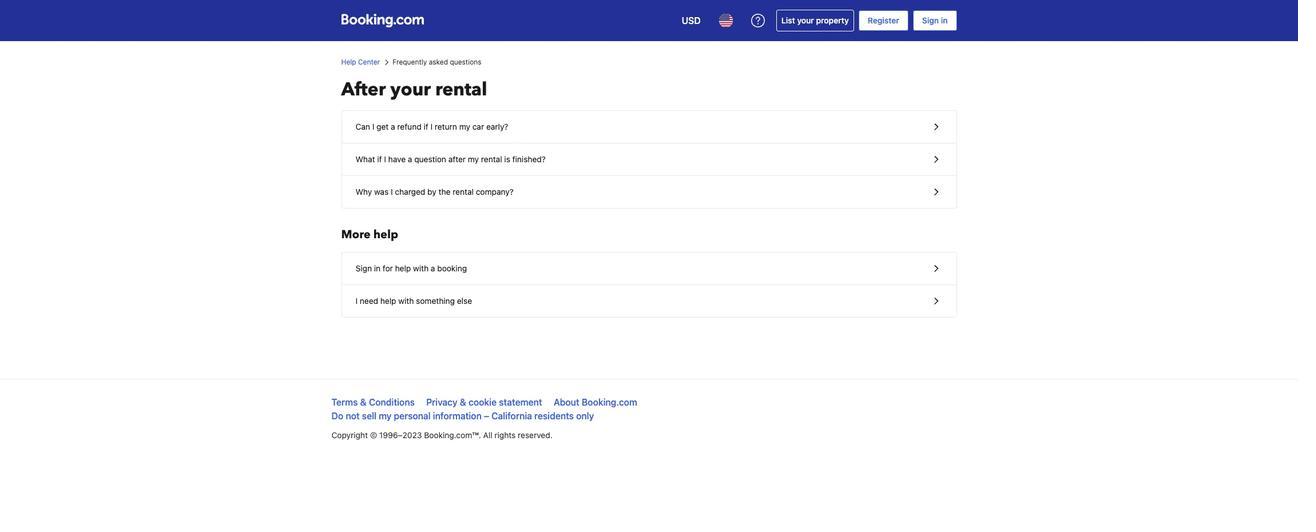 Task type: describe. For each thing, give the bounding box(es) containing it.
what if i have a question after my rental is finished?
[[356, 155, 546, 164]]

2 vertical spatial help
[[380, 296, 396, 306]]

if inside button
[[377, 155, 382, 164]]

rental inside button
[[453, 187, 474, 197]]

all
[[483, 431, 493, 441]]

why
[[356, 187, 372, 197]]

i left return
[[431, 122, 433, 132]]

register
[[868, 15, 900, 25]]

refund
[[397, 122, 422, 132]]

sign in for help with a booking button
[[342, 253, 957, 286]]

a inside button
[[431, 264, 435, 274]]

finished?
[[513, 155, 546, 164]]

something
[[416, 296, 455, 306]]

do
[[332, 411, 344, 422]]

0 vertical spatial help
[[374, 227, 398, 243]]

do not sell my personal information – california residents only link
[[332, 411, 594, 422]]

with inside i need help with something else button
[[398, 296, 414, 306]]

terms
[[332, 398, 358, 408]]

–
[[484, 411, 489, 422]]

why was i charged by the rental company?
[[356, 187, 514, 197]]

with inside sign in for help with a booking link
[[413, 264, 429, 274]]

& for privacy
[[460, 398, 466, 408]]

privacy & cookie statement
[[426, 398, 542, 408]]

why was i charged by the rental company? button
[[342, 176, 957, 208]]

after your rental
[[341, 77, 487, 102]]

sign for sign in
[[922, 15, 939, 25]]

my inside about booking.com do not sell my personal information – california residents only
[[379, 411, 392, 422]]

sign in for help with a booking
[[356, 264, 467, 274]]

asked
[[429, 58, 448, 66]]

booking.com
[[582, 398, 637, 408]]

get
[[377, 122, 389, 132]]

cookie
[[469, 398, 497, 408]]

company?
[[476, 187, 514, 197]]

a inside button
[[408, 155, 412, 164]]

for
[[383, 264, 393, 274]]

about booking.com do not sell my personal information – california residents only
[[332, 398, 637, 422]]

after
[[341, 77, 386, 102]]

rights
[[495, 431, 516, 441]]

a inside button
[[391, 122, 395, 132]]

is
[[504, 155, 510, 164]]

privacy & cookie statement link
[[426, 398, 542, 408]]

else
[[457, 296, 472, 306]]

return
[[435, 122, 457, 132]]

i need help with something else
[[356, 296, 472, 306]]

terms & conditions
[[332, 398, 415, 408]]

1 vertical spatial help
[[395, 264, 411, 274]]

charged
[[395, 187, 425, 197]]

what
[[356, 155, 375, 164]]

what if i have a question after my rental is finished? button
[[342, 144, 957, 176]]

your for rental
[[390, 77, 431, 102]]

sign in
[[922, 15, 948, 25]]

your for property
[[797, 15, 814, 25]]

more
[[341, 227, 371, 243]]

©
[[370, 431, 377, 441]]

can i get a refund if i return my car early?
[[356, 122, 508, 132]]

in for sign in for help with a booking
[[374, 264, 381, 274]]

i inside button
[[384, 155, 386, 164]]

i right was
[[391, 187, 393, 197]]

booking.com™.
[[424, 431, 481, 441]]



Task type: vqa. For each thing, say whether or not it's contained in the screenshot.
sell
yes



Task type: locate. For each thing, give the bounding box(es) containing it.
only
[[576, 411, 594, 422]]

list
[[782, 15, 795, 25]]

my right after
[[468, 155, 479, 164]]

0 vertical spatial a
[[391, 122, 395, 132]]

0 horizontal spatial sign
[[356, 264, 372, 274]]

0 horizontal spatial &
[[360, 398, 367, 408]]

1 vertical spatial your
[[390, 77, 431, 102]]

1996–2023
[[379, 431, 422, 441]]

the
[[439, 187, 451, 197]]

information
[[433, 411, 482, 422]]

frequently
[[393, 58, 427, 66]]

i need help with something else button
[[342, 286, 957, 318]]

sign right register
[[922, 15, 939, 25]]

about booking.com link
[[554, 398, 637, 408]]

help right more
[[374, 227, 398, 243]]

2 vertical spatial my
[[379, 411, 392, 422]]

was
[[374, 187, 389, 197]]

sign in link
[[913, 10, 957, 31]]

if right "what" at the top left of page
[[377, 155, 382, 164]]

can
[[356, 122, 370, 132]]

residents
[[535, 411, 574, 422]]

0 vertical spatial if
[[424, 122, 428, 132]]

1 horizontal spatial in
[[941, 15, 948, 25]]

0 vertical spatial with
[[413, 264, 429, 274]]

register link
[[859, 10, 909, 31]]

rental right the
[[453, 187, 474, 197]]

& up sell
[[360, 398, 367, 408]]

sell
[[362, 411, 377, 422]]

frequently asked questions
[[393, 58, 482, 66]]

not
[[346, 411, 360, 422]]

car
[[473, 122, 484, 132]]

i left need
[[356, 296, 358, 306]]

if inside button
[[424, 122, 428, 132]]

have
[[388, 155, 406, 164]]

rental down questions at the top left of page
[[436, 77, 487, 102]]

in inside button
[[374, 264, 381, 274]]

center
[[358, 58, 380, 66]]

copyright © 1996–2023 booking.com™. all rights reserved.
[[332, 431, 553, 441]]

2 & from the left
[[460, 398, 466, 408]]

1 vertical spatial a
[[408, 155, 412, 164]]

your right the list
[[797, 15, 814, 25]]

0 horizontal spatial a
[[391, 122, 395, 132]]

0 vertical spatial my
[[459, 122, 470, 132]]

rental inside button
[[481, 155, 502, 164]]

sign inside button
[[356, 264, 372, 274]]

i
[[372, 122, 374, 132], [431, 122, 433, 132], [384, 155, 386, 164], [391, 187, 393, 197], [356, 296, 358, 306]]

list your property
[[782, 15, 849, 25]]

& for terms
[[360, 398, 367, 408]]

rental left is
[[481, 155, 502, 164]]

a
[[391, 122, 395, 132], [408, 155, 412, 164], [431, 264, 435, 274]]

0 vertical spatial rental
[[436, 77, 487, 102]]

personal
[[394, 411, 431, 422]]

help
[[341, 58, 356, 66]]

1 horizontal spatial &
[[460, 398, 466, 408]]

property
[[816, 15, 849, 25]]

reserved.
[[518, 431, 553, 441]]

a right get in the left top of the page
[[391, 122, 395, 132]]

my inside what if i have a question after my rental is finished? button
[[468, 155, 479, 164]]

need
[[360, 296, 378, 306]]

0 vertical spatial your
[[797, 15, 814, 25]]

1 vertical spatial sign
[[356, 264, 372, 274]]

0 horizontal spatial your
[[390, 77, 431, 102]]

i left the have in the top left of the page
[[384, 155, 386, 164]]

california
[[492, 411, 532, 422]]

my inside the can i get a refund if i return my car early? button
[[459, 122, 470, 132]]

1 horizontal spatial your
[[797, 15, 814, 25]]

2 vertical spatial a
[[431, 264, 435, 274]]

early?
[[486, 122, 508, 132]]

1 vertical spatial rental
[[481, 155, 502, 164]]

about
[[554, 398, 580, 408]]

a left booking
[[431, 264, 435, 274]]

1 & from the left
[[360, 398, 367, 408]]

1 vertical spatial if
[[377, 155, 382, 164]]

i left get in the left top of the page
[[372, 122, 374, 132]]

2 horizontal spatial a
[[431, 264, 435, 274]]

with
[[413, 264, 429, 274], [398, 296, 414, 306]]

booking
[[437, 264, 467, 274]]

if
[[424, 122, 428, 132], [377, 155, 382, 164]]

statement
[[499, 398, 542, 408]]

1 horizontal spatial sign
[[922, 15, 939, 25]]

in for sign in
[[941, 15, 948, 25]]

after
[[449, 155, 466, 164]]

0 horizontal spatial if
[[377, 155, 382, 164]]

0 vertical spatial in
[[941, 15, 948, 25]]

usd button
[[675, 7, 708, 34]]

conditions
[[369, 398, 415, 408]]

booking.com online hotel reservations image
[[341, 14, 424, 27]]

rental
[[436, 77, 487, 102], [481, 155, 502, 164], [453, 187, 474, 197]]

sign
[[922, 15, 939, 25], [356, 264, 372, 274]]

if right refund
[[424, 122, 428, 132]]

0 vertical spatial sign
[[922, 15, 939, 25]]

your
[[797, 15, 814, 25], [390, 77, 431, 102]]

help
[[374, 227, 398, 243], [395, 264, 411, 274], [380, 296, 396, 306]]

can i get a refund if i return my car early? button
[[342, 111, 957, 144]]

sign for sign in for help with a booking
[[356, 264, 372, 274]]

sign left for
[[356, 264, 372, 274]]

usd
[[682, 15, 701, 26]]

& up do not sell my personal information – california residents only link
[[460, 398, 466, 408]]

1 vertical spatial in
[[374, 264, 381, 274]]

with left booking
[[413, 264, 429, 274]]

question
[[414, 155, 446, 164]]

copyright
[[332, 431, 368, 441]]

my
[[459, 122, 470, 132], [468, 155, 479, 164], [379, 411, 392, 422]]

1 horizontal spatial a
[[408, 155, 412, 164]]

questions
[[450, 58, 482, 66]]

1 horizontal spatial if
[[424, 122, 428, 132]]

1 vertical spatial my
[[468, 155, 479, 164]]

more help
[[341, 227, 398, 243]]

list your property link
[[776, 10, 854, 31]]

a right the have in the top left of the page
[[408, 155, 412, 164]]

in
[[941, 15, 948, 25], [374, 264, 381, 274]]

help right need
[[380, 296, 396, 306]]

2 vertical spatial rental
[[453, 187, 474, 197]]

your down frequently on the top of page
[[390, 77, 431, 102]]

help right for
[[395, 264, 411, 274]]

my down conditions
[[379, 411, 392, 422]]

help center
[[341, 58, 380, 66]]

my left car
[[459, 122, 470, 132]]

by
[[428, 187, 437, 197]]

&
[[360, 398, 367, 408], [460, 398, 466, 408]]

help center button
[[341, 57, 380, 68]]

privacy
[[426, 398, 458, 408]]

terms & conditions link
[[332, 398, 415, 408]]

sign in for help with a booking link
[[342, 253, 957, 285]]

0 horizontal spatial in
[[374, 264, 381, 274]]

with left something
[[398, 296, 414, 306]]

1 vertical spatial with
[[398, 296, 414, 306]]



